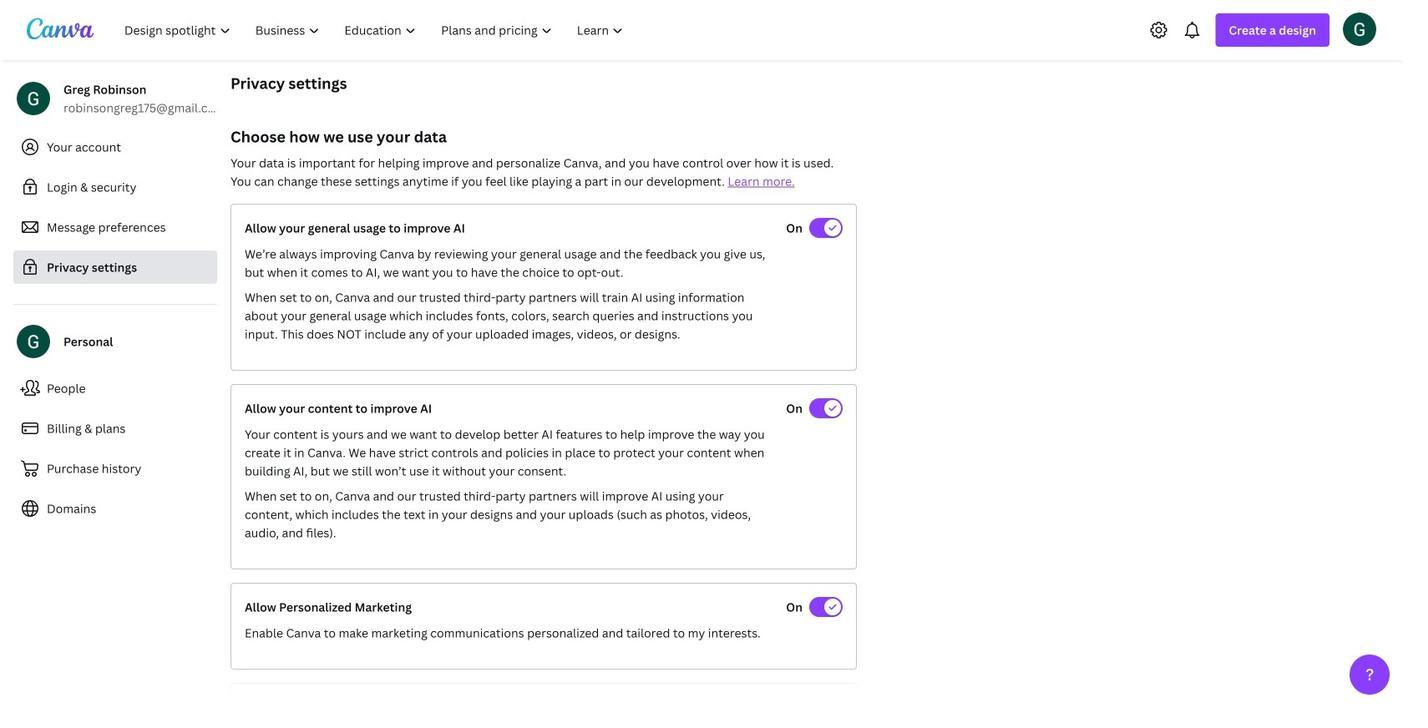 Task type: describe. For each thing, give the bounding box(es) containing it.
top level navigation element
[[114, 13, 638, 47]]



Task type: locate. For each thing, give the bounding box(es) containing it.
greg robinson image
[[1344, 12, 1377, 46]]



Task type: vqa. For each thing, say whether or not it's contained in the screenshot.
Black Red White and Yellow Friendly Geometric Business Holiday Invitation image
no



